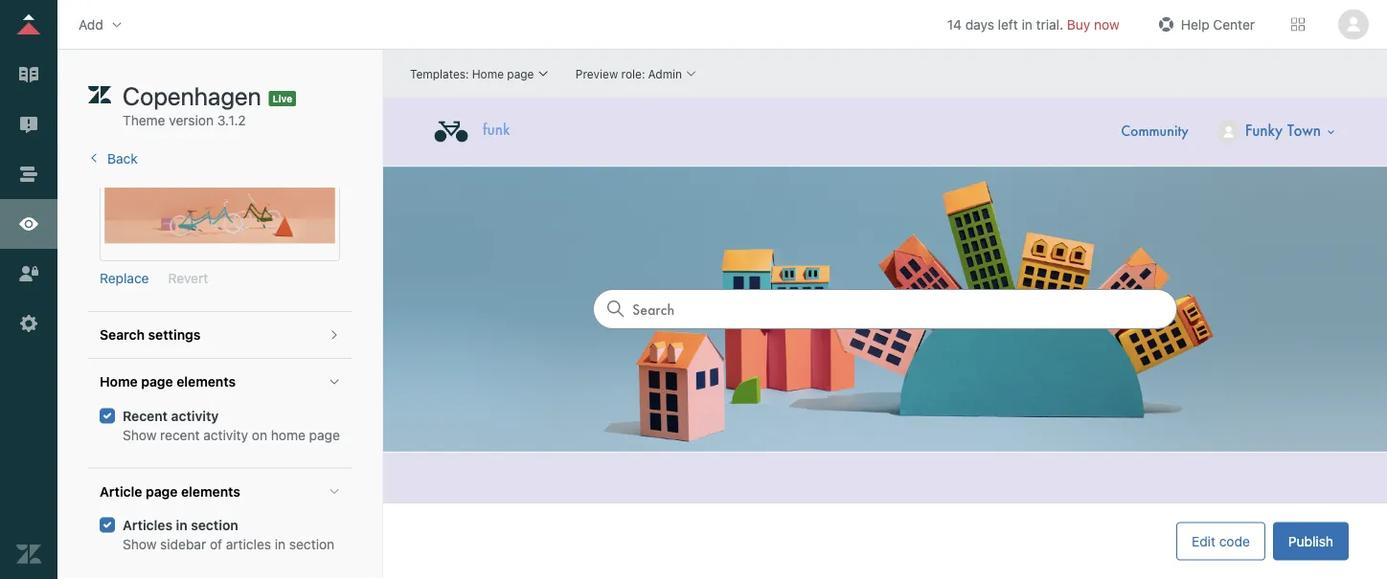 Task type: vqa. For each thing, say whether or not it's contained in the screenshot.
mode?
no



Task type: locate. For each thing, give the bounding box(es) containing it.
buy
[[1067, 16, 1091, 32]]

in
[[1022, 16, 1033, 32], [176, 518, 187, 534], [275, 537, 286, 553]]

section right articles
[[289, 537, 335, 553]]

search
[[100, 328, 145, 344]]

1 vertical spatial page
[[309, 428, 340, 443]]

customize design image
[[16, 212, 41, 237]]

search settings
[[100, 328, 201, 344]]

page
[[141, 375, 173, 390], [309, 428, 340, 443], [146, 484, 178, 500]]

article page elements
[[100, 484, 240, 500]]

0 vertical spatial page
[[141, 375, 173, 390]]

0 vertical spatial activity
[[171, 409, 219, 424]]

activity
[[171, 409, 219, 424], [203, 428, 248, 443]]

add
[[79, 16, 103, 32]]

manage articles image
[[16, 62, 41, 87]]

articles
[[226, 537, 271, 553]]

center
[[1213, 16, 1255, 32]]

1 vertical spatial show
[[123, 537, 157, 553]]

edit code button
[[1177, 523, 1266, 561]]

elements for article page elements
[[181, 484, 240, 500]]

2 vertical spatial page
[[146, 484, 178, 500]]

home
[[271, 428, 306, 443]]

zendesk products image
[[1292, 18, 1305, 31]]

articles
[[123, 518, 173, 534]]

1 vertical spatial activity
[[203, 428, 248, 443]]

settings
[[148, 328, 201, 344]]

page up recent
[[141, 375, 173, 390]]

help center button
[[1149, 10, 1261, 39]]

0 vertical spatial in
[[1022, 16, 1033, 32]]

recent activity show recent activity on home page
[[123, 409, 340, 443]]

1 vertical spatial in
[[176, 518, 187, 534]]

1 vertical spatial section
[[289, 537, 335, 553]]

page inside recent activity show recent activity on home page
[[309, 428, 340, 443]]

show inside the articles in section show sidebar of articles in section
[[123, 537, 157, 553]]

1 show from the top
[[123, 428, 157, 443]]

page up 'articles'
[[146, 484, 178, 500]]

elements down search settings dropdown button
[[177, 375, 236, 390]]

settings image
[[16, 311, 41, 336]]

home page elements
[[100, 375, 236, 390]]

page for article page elements
[[146, 484, 178, 500]]

section
[[191, 518, 238, 534], [289, 537, 335, 553]]

recent
[[160, 428, 200, 443]]

page for home page elements
[[141, 375, 173, 390]]

revert
[[168, 271, 208, 287]]

zendesk image
[[16, 542, 41, 567]]

activity left on
[[203, 428, 248, 443]]

replace
[[100, 271, 149, 287]]

show
[[123, 428, 157, 443], [123, 537, 157, 553]]

in right left
[[1022, 16, 1033, 32]]

on
[[252, 428, 267, 443]]

elements up the articles in section show sidebar of articles in section
[[181, 484, 240, 500]]

article
[[100, 484, 142, 500]]

theme version 3.1.2
[[123, 113, 246, 128]]

Add button
[[73, 10, 130, 39]]

0 horizontal spatial section
[[191, 518, 238, 534]]

2 horizontal spatial in
[[1022, 16, 1033, 32]]

1 vertical spatial elements
[[181, 484, 240, 500]]

elements
[[177, 375, 236, 390], [181, 484, 240, 500]]

show down recent
[[123, 428, 157, 443]]

recent
[[123, 409, 168, 424]]

14 days left in trial. buy now
[[947, 16, 1120, 32]]

in right articles
[[275, 537, 286, 553]]

activity up recent
[[171, 409, 219, 424]]

section up of
[[191, 518, 238, 534]]

search settings button
[[88, 313, 352, 359]]

1 horizontal spatial section
[[289, 537, 335, 553]]

in up sidebar
[[176, 518, 187, 534]]

left
[[998, 16, 1018, 32]]

0 vertical spatial section
[[191, 518, 238, 534]]

code
[[1220, 534, 1250, 550]]

show down 'articles'
[[123, 537, 157, 553]]

2 show from the top
[[123, 537, 157, 553]]

page right "home"
[[309, 428, 340, 443]]

1 horizontal spatial in
[[275, 537, 286, 553]]

0 vertical spatial show
[[123, 428, 157, 443]]

None button
[[1336, 9, 1372, 40]]

back
[[107, 151, 138, 167]]

0 vertical spatial elements
[[177, 375, 236, 390]]



Task type: describe. For each thing, give the bounding box(es) containing it.
articles in section show sidebar of articles in section
[[123, 518, 335, 553]]

now
[[1094, 16, 1120, 32]]

arrange content image
[[16, 162, 41, 187]]

home page elements button
[[88, 360, 352, 406]]

edit code
[[1192, 534, 1250, 550]]

help
[[1181, 16, 1210, 32]]

moderate content image
[[16, 112, 41, 137]]

days
[[966, 16, 995, 32]]

home
[[100, 375, 138, 390]]

copenhagen
[[123, 81, 261, 110]]

help center
[[1181, 16, 1255, 32]]

show inside recent activity show recent activity on home page
[[123, 428, 157, 443]]

revert button
[[168, 270, 208, 289]]

article page elements button
[[88, 469, 352, 515]]

theme
[[123, 113, 165, 128]]

replace button
[[100, 270, 149, 289]]

2 vertical spatial in
[[275, 537, 286, 553]]

publish button
[[1273, 523, 1349, 561]]

version
[[169, 113, 214, 128]]

elements for home page elements
[[177, 375, 236, 390]]

edit
[[1192, 534, 1216, 550]]

community_image image
[[104, 184, 335, 244]]

theme type image
[[88, 80, 111, 111]]

live
[[273, 93, 292, 104]]

of
[[210, 537, 222, 553]]

3.1.2
[[217, 113, 246, 128]]

publish
[[1289, 534, 1334, 550]]

back link
[[88, 151, 138, 167]]

sidebar
[[160, 537, 206, 553]]

user permissions image
[[16, 262, 41, 287]]

14
[[947, 16, 962, 32]]

0 horizontal spatial in
[[176, 518, 187, 534]]

trial.
[[1036, 16, 1064, 32]]



